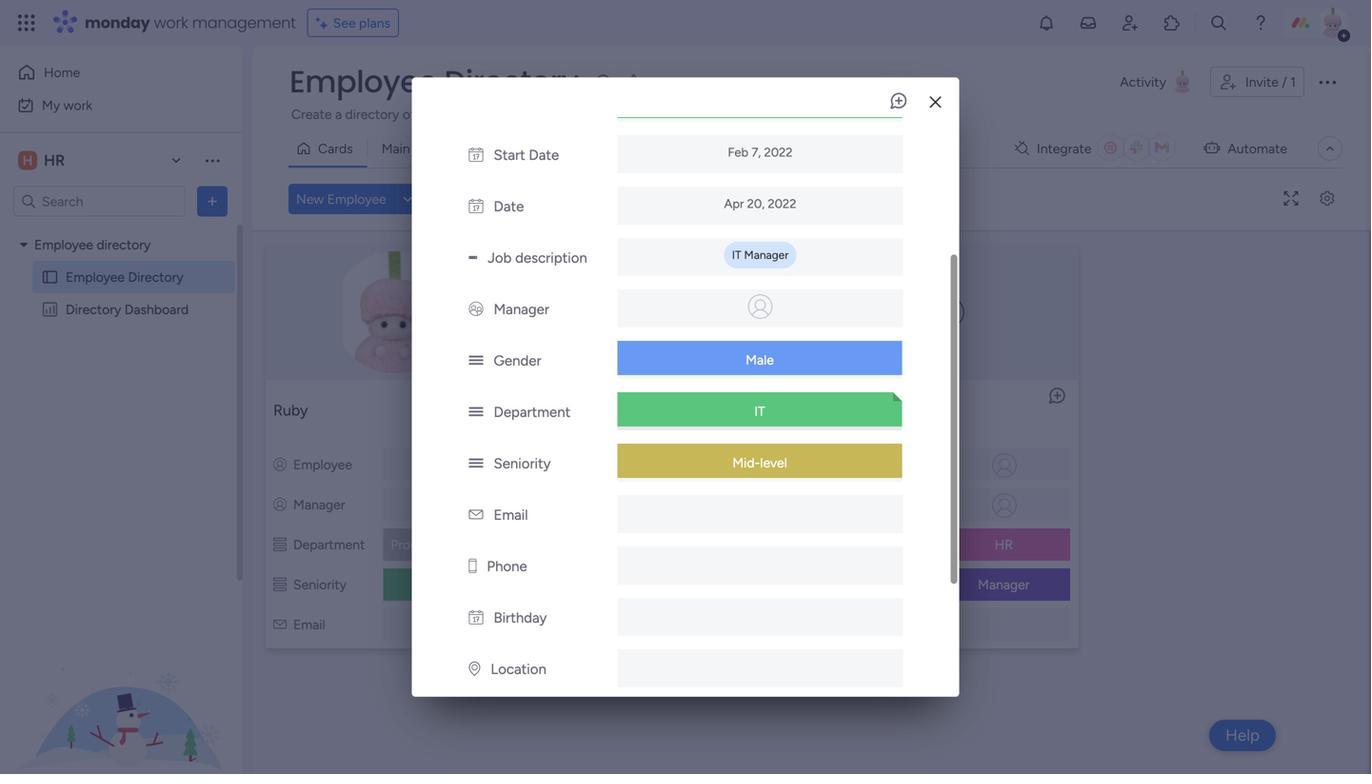 Task type: vqa. For each thing, say whether or not it's contained in the screenshot.


Task type: locate. For each thing, give the bounding box(es) containing it.
work right monday
[[154, 12, 188, 33]]

the right during
[[756, 106, 776, 122]]

table
[[413, 140, 445, 157]]

0 vertical spatial v2 status image
[[469, 404, 483, 421]]

1 horizontal spatial card cover image image
[[556, 252, 788, 373]]

cards
[[318, 140, 353, 157]]

1 vertical spatial directory
[[97, 237, 151, 253]]

rubys email link
[[412, 618, 487, 633]]

see left more
[[868, 105, 891, 121]]

process
[[853, 106, 900, 122]]

using
[[1153, 106, 1185, 122]]

employee
[[289, 60, 437, 103], [327, 191, 386, 207], [34, 237, 93, 253], [66, 269, 125, 285], [551, 401, 618, 419], [828, 401, 895, 419], [293, 457, 352, 473], [571, 457, 630, 473], [848, 457, 907, 473]]

1 vertical spatial see
[[868, 105, 891, 121]]

moved
[[1030, 106, 1070, 122]]

directory right public dashboard image
[[66, 301, 121, 318]]

current
[[419, 106, 462, 122]]

0 vertical spatial 1
[[1291, 74, 1296, 90]]

ruby
[[273, 401, 308, 419]]

activity button
[[1113, 67, 1203, 97]]

my work button
[[11, 90, 205, 120]]

directory up "past"
[[444, 60, 579, 103]]

seniority
[[494, 455, 551, 472], [293, 577, 347, 593], [571, 577, 624, 593], [848, 577, 901, 593]]

1 horizontal spatial level
[[760, 455, 787, 471]]

0 horizontal spatial level
[[727, 577, 754, 593]]

see inside button
[[333, 15, 356, 31]]

invite / 1
[[1246, 74, 1296, 90]]

list box containing employee directory
[[0, 225, 243, 583]]

v2 status outline image for ruby
[[273, 577, 287, 593]]

v2 status image down v2 status icon
[[469, 404, 483, 421]]

2 v2 status image from the top
[[469, 455, 483, 472]]

dapulse person column image down dapulse person column image
[[273, 497, 287, 513]]

1 horizontal spatial work
[[154, 12, 188, 33]]

0 horizontal spatial employee directory
[[66, 269, 184, 285]]

apps image
[[1163, 13, 1182, 32]]

my
[[42, 97, 60, 113]]

1 inside "invite / 1" button
[[1291, 74, 1296, 90]]

1 horizontal spatial directory
[[128, 269, 184, 285]]

1 vertical spatial work
[[63, 97, 92, 113]]

row group containing ruby
[[256, 235, 1366, 662]]

of
[[403, 106, 415, 122]]

department
[[494, 404, 571, 421], [293, 537, 365, 553], [571, 537, 642, 553], [848, 537, 920, 553]]

v2 location column image
[[469, 661, 480, 678]]

add to favorites image
[[624, 72, 643, 91]]

1 vertical spatial level
[[727, 577, 754, 593]]

0 horizontal spatial see
[[333, 15, 356, 31]]

level inside row group
[[727, 577, 754, 593]]

v2 phone column image
[[469, 558, 477, 575]]

location
[[491, 661, 546, 678]]

card cover image image for ruby
[[279, 252, 511, 373]]

2 vertical spatial directory
[[66, 301, 121, 318]]

manager
[[744, 248, 789, 262], [494, 301, 549, 318], [293, 497, 345, 513], [571, 497, 623, 513], [978, 577, 1030, 593]]

7,
[[752, 145, 761, 160]]

card cover image image
[[279, 252, 511, 373], [556, 252, 788, 373], [934, 297, 965, 328]]

the
[[756, 106, 776, 122], [1188, 106, 1208, 122]]

list box
[[0, 225, 243, 583]]

0 vertical spatial employee directory
[[289, 60, 579, 103]]

h
[[23, 152, 33, 169]]

1 vertical spatial v2 status image
[[469, 455, 483, 472]]

2 horizontal spatial email
[[494, 506, 528, 524]]

past
[[491, 106, 517, 122]]

1 horizontal spatial hr
[[995, 537, 1013, 553]]

0 vertical spatial 2022
[[764, 145, 793, 160]]

0 horizontal spatial email
[[293, 617, 325, 633]]

phone
[[487, 558, 527, 575]]

apr 20, 2022
[[724, 196, 797, 211]]

2022 for start date
[[764, 145, 793, 160]]

dapulse date column image for date
[[469, 198, 483, 215]]

dapulse date column image up the v2 dropdown column "image"
[[469, 198, 483, 215]]

0 horizontal spatial hr
[[44, 151, 65, 170]]

0 vertical spatial work
[[154, 12, 188, 33]]

2022 right 7,
[[764, 145, 793, 160]]

board
[[1115, 106, 1149, 122]]

0 vertical spatial it
[[732, 248, 741, 262]]

0 horizontal spatial work
[[63, 97, 92, 113]]

1 vertical spatial mid-
[[699, 577, 727, 593]]

integrate
[[1037, 140, 1092, 157]]

see more link
[[867, 104, 927, 123]]

1 horizontal spatial 1
[[1291, 74, 1296, 90]]

new employee
[[296, 191, 386, 207]]

/
[[1282, 74, 1287, 90]]

see
[[333, 15, 356, 31], [868, 105, 891, 121]]

1 horizontal spatial directory
[[345, 106, 399, 122]]

search everything image
[[1209, 13, 1228, 32]]

email for the bottommost v2 email column icon
[[293, 617, 325, 633]]

v2 email column image
[[469, 506, 483, 524], [273, 617, 287, 633]]

dialog
[[412, 77, 959, 697]]

v2 dropdown column image
[[469, 249, 477, 266]]

directory
[[345, 106, 399, 122], [97, 237, 151, 253]]

v2 status outline image for employee 3
[[828, 577, 841, 593]]

1 vertical spatial directory
[[128, 269, 184, 285]]

1 horizontal spatial the
[[1188, 106, 1208, 122]]

v2 status image up production management
[[469, 455, 483, 472]]

v2 status image for department
[[469, 404, 483, 421]]

2 the from the left
[[1188, 106, 1208, 122]]

0 horizontal spatial 1
[[622, 401, 628, 419]]

directory right a
[[345, 106, 399, 122]]

feb 7, 2022
[[728, 145, 793, 160]]

hired
[[681, 106, 712, 122]]

directory up the dashboard on the top left of page
[[128, 269, 184, 285]]

and
[[465, 106, 487, 122]]

1 horizontal spatial email
[[453, 618, 483, 633]]

level inside dialog
[[760, 455, 787, 471]]

a
[[335, 106, 342, 122]]

1 vertical spatial 2022
[[768, 196, 797, 211]]

rubys
[[416, 618, 450, 633]]

1 vertical spatial dapulse person column image
[[273, 497, 287, 513]]

2 vertical spatial dapulse date column image
[[469, 609, 483, 626]]

0 vertical spatial directory
[[444, 60, 579, 103]]

v2 multiple person column image
[[469, 301, 483, 318]]

1 horizontal spatial v2 email column image
[[469, 506, 483, 524]]

seniority inside dialog
[[494, 455, 551, 472]]

public board image
[[41, 268, 59, 286]]

be
[[1011, 106, 1026, 122]]

0 vertical spatial dapulse person column image
[[551, 457, 564, 473]]

1 horizontal spatial date
[[529, 146, 559, 164]]

employee directory up current
[[289, 60, 579, 103]]

dapulse date column image down executive
[[469, 609, 483, 626]]

v2 status image
[[469, 404, 483, 421], [469, 455, 483, 472]]

autopilot image
[[1204, 135, 1220, 160]]

open full screen image
[[1276, 192, 1307, 206]]

1 horizontal spatial employee directory
[[289, 60, 579, 103]]

1 vertical spatial dapulse date column image
[[469, 198, 483, 215]]

job
[[488, 249, 512, 266]]

3 dapulse date column image from the top
[[469, 609, 483, 626]]

0 vertical spatial dapulse date column image
[[469, 146, 483, 164]]

sort
[[741, 191, 766, 207]]

email inside dialog
[[494, 506, 528, 524]]

apr
[[724, 196, 744, 211]]

start date
[[494, 146, 559, 164]]

1 vertical spatial hr
[[995, 537, 1013, 553]]

employee directory
[[34, 237, 151, 253]]

monday work management
[[85, 12, 296, 33]]

department inside dialog
[[494, 404, 571, 421]]

employee inside button
[[327, 191, 386, 207]]

0 vertical spatial see
[[333, 15, 356, 31]]

date right start
[[529, 146, 559, 164]]

activity
[[1120, 74, 1167, 90]]

work inside button
[[63, 97, 92, 113]]

add view image
[[470, 142, 478, 155]]

0 horizontal spatial directory
[[66, 301, 121, 318]]

see for see more
[[868, 105, 891, 121]]

dapulse person column image
[[273, 457, 287, 473]]

during
[[715, 106, 753, 122]]

0 vertical spatial mid-
[[733, 455, 760, 471]]

1 horizontal spatial see
[[868, 105, 891, 121]]

0 vertical spatial mid-level
[[733, 455, 787, 471]]

can
[[903, 106, 925, 122]]

lottie animation image
[[0, 582, 243, 774]]

date
[[529, 146, 559, 164], [494, 198, 524, 215]]

mid-
[[733, 455, 760, 471], [699, 577, 727, 593]]

0 vertical spatial level
[[760, 455, 787, 471]]

angle down image
[[403, 192, 412, 206]]

caret down image
[[20, 238, 28, 251]]

center.
[[1283, 106, 1324, 122]]

1 horizontal spatial dapulse person column image
[[551, 457, 564, 473]]

1 vertical spatial mid-level
[[699, 577, 754, 593]]

1 dapulse date column image from the top
[[469, 146, 483, 164]]

seniority for mid-level
[[494, 455, 551, 472]]

2 horizontal spatial directory
[[444, 60, 579, 103]]

employee directory
[[289, 60, 579, 103], [66, 269, 184, 285]]

0 horizontal spatial dapulse person column image
[[273, 497, 287, 513]]

dapulse person column image for manager
[[273, 497, 287, 513]]

option
[[0, 228, 243, 231]]

production management
[[391, 537, 538, 553]]

dapulse person column image
[[551, 457, 564, 473], [273, 497, 287, 513]]

0 horizontal spatial the
[[756, 106, 776, 122]]

see left plans
[[333, 15, 356, 31]]

close image
[[930, 95, 941, 109]]

0 vertical spatial hr
[[44, 151, 65, 170]]

1 v2 status image from the top
[[469, 404, 483, 421]]

0 vertical spatial v2 email column image
[[469, 506, 483, 524]]

0 horizontal spatial v2 email column image
[[273, 617, 287, 633]]

dapulse person column image for employee
[[551, 457, 564, 473]]

2 dapulse date column image from the top
[[469, 198, 483, 215]]

ruby anderson image
[[1318, 8, 1348, 38]]

row group
[[256, 235, 1366, 662]]

help
[[1226, 726, 1260, 745]]

create
[[291, 106, 332, 122]]

dapulse date column image for birthday
[[469, 609, 483, 626]]

it
[[732, 248, 741, 262], [754, 403, 765, 419], [721, 537, 732, 553]]

help button
[[1210, 720, 1276, 751]]

0 horizontal spatial card cover image image
[[279, 252, 511, 373]]

work for monday
[[154, 12, 188, 33]]

v2 status image for seniority
[[469, 455, 483, 472]]

1 vertical spatial it
[[754, 403, 765, 419]]

directory down search in workspace field
[[97, 237, 151, 253]]

level
[[760, 455, 787, 471], [727, 577, 754, 593]]

automation
[[1211, 106, 1279, 122]]

v2 status image
[[469, 352, 483, 369]]

1 vertical spatial date
[[494, 198, 524, 215]]

date down start
[[494, 198, 524, 215]]

dapulse person column image down employee 1
[[551, 457, 564, 473]]

work right my
[[63, 97, 92, 113]]

new employee button
[[289, 184, 394, 214]]

male
[[746, 352, 774, 368]]

1 vertical spatial v2 email column image
[[273, 617, 287, 633]]

management
[[460, 537, 538, 553]]

employee directory up directory dashboard
[[66, 269, 184, 285]]

dapulse date column image left start
[[469, 146, 483, 164]]

directory
[[444, 60, 579, 103], [128, 269, 184, 285], [66, 301, 121, 318]]

2022 right 20,
[[768, 196, 797, 211]]

v2 status outline image
[[273, 537, 287, 553], [273, 577, 287, 593], [828, 577, 841, 593]]

automate
[[1228, 140, 1287, 157]]

dapulse date column image
[[469, 146, 483, 164], [469, 198, 483, 215], [469, 609, 483, 626]]

the right using
[[1188, 106, 1208, 122]]

email
[[494, 506, 528, 524], [293, 617, 325, 633], [453, 618, 483, 633]]

work
[[154, 12, 188, 33], [63, 97, 92, 113]]



Task type: describe. For each thing, give the bounding box(es) containing it.
notifications image
[[1037, 13, 1056, 32]]

invite members image
[[1121, 13, 1140, 32]]

mid-level inside dialog
[[733, 455, 787, 471]]

1 vertical spatial employee directory
[[66, 269, 184, 285]]

job description
[[488, 249, 587, 266]]

see plans button
[[307, 9, 399, 37]]

rubys email
[[416, 618, 483, 633]]

see plans
[[333, 15, 391, 31]]

Search field
[[458, 186, 516, 212]]

each
[[591, 106, 620, 122]]

it manager
[[732, 248, 789, 262]]

main
[[382, 140, 410, 157]]

create a directory of current and past employees. each applicant hired during the recruitment process can automatically be moved to this board using the automation center.
[[291, 106, 1324, 122]]

0 horizontal spatial mid-
[[699, 577, 727, 593]]

0 horizontal spatial date
[[494, 198, 524, 215]]

3
[[899, 401, 908, 419]]

public dashboard image
[[41, 300, 59, 319]]

monday
[[85, 12, 150, 33]]

show board description image
[[592, 72, 615, 91]]

0 horizontal spatial directory
[[97, 237, 151, 253]]

to
[[1074, 106, 1086, 122]]

birthday
[[494, 609, 547, 626]]

Search in workspace field
[[40, 190, 159, 212]]

employee 1
[[551, 401, 628, 419]]

recruitment
[[779, 106, 850, 122]]

dialog containing start date
[[412, 77, 959, 697]]

work for my
[[63, 97, 92, 113]]

seniority for manager
[[848, 577, 901, 593]]

dapulse integrations image
[[1015, 141, 1029, 156]]

home button
[[11, 57, 205, 88]]

see more
[[868, 105, 925, 121]]

start
[[494, 146, 525, 164]]

home
[[44, 64, 80, 80]]

see for see plans
[[333, 15, 356, 31]]

0 vertical spatial date
[[529, 146, 559, 164]]

inbox image
[[1079, 13, 1098, 32]]

1 horizontal spatial mid-
[[733, 455, 760, 471]]

this
[[1090, 106, 1111, 122]]

my work
[[42, 97, 92, 113]]

workspace image
[[18, 150, 37, 171]]

2022 for date
[[768, 196, 797, 211]]

help image
[[1251, 13, 1270, 32]]

plans
[[359, 15, 391, 31]]

card cover image image for employee 1
[[556, 252, 788, 373]]

employee 3
[[828, 401, 908, 419]]

dapulse date column image for start date
[[469, 146, 483, 164]]

seniority for executive
[[293, 577, 347, 593]]

main table
[[382, 140, 445, 157]]

email for rightmost v2 email column icon
[[494, 506, 528, 524]]

2 vertical spatial it
[[721, 537, 732, 553]]

2 horizontal spatial card cover image image
[[934, 297, 965, 328]]

production
[[391, 537, 456, 553]]

lottie animation element
[[0, 582, 243, 774]]

invite / 1 button
[[1210, 67, 1305, 97]]

workspace selection element
[[18, 149, 68, 172]]

sort button
[[710, 184, 778, 214]]

settings image
[[1312, 192, 1343, 206]]

dashboard
[[124, 301, 189, 318]]

1 vertical spatial 1
[[622, 401, 628, 419]]

new
[[296, 191, 324, 207]]

automatically
[[928, 106, 1008, 122]]

executive
[[420, 577, 478, 593]]

hr inside workspace selection element
[[44, 151, 65, 170]]

directory dashboard
[[66, 301, 189, 318]]

0 vertical spatial directory
[[345, 106, 399, 122]]

gender
[[494, 352, 541, 369]]

select product image
[[17, 13, 36, 32]]

applicant
[[623, 106, 678, 122]]

invite
[[1246, 74, 1279, 90]]

main table button
[[367, 133, 459, 164]]

feb
[[728, 145, 749, 160]]

collapse board header image
[[1323, 141, 1338, 156]]

1 the from the left
[[756, 106, 776, 122]]

more
[[895, 105, 925, 121]]

description
[[515, 249, 587, 266]]

Employee Directory field
[[285, 60, 583, 103]]

cards button
[[289, 133, 367, 164]]

v2 status outline image
[[828, 537, 841, 553]]

management
[[192, 12, 296, 33]]

employees.
[[520, 106, 587, 122]]

20,
[[747, 196, 765, 211]]



